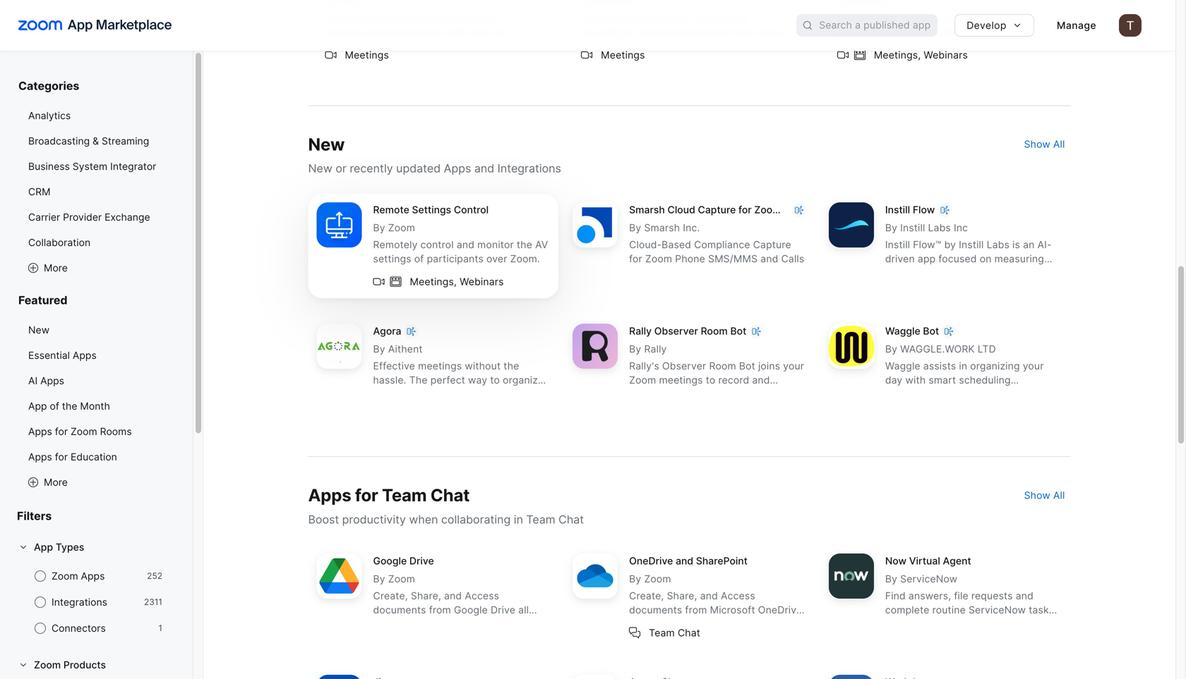 Task type: locate. For each thing, give the bounding box(es) containing it.
1 horizontal spatial meetings,
[[874, 49, 921, 61]]

webinars down over
[[460, 276, 504, 288]]

1 vertical spatial show
[[1024, 490, 1050, 502]]

analytics.
[[944, 281, 990, 293]]

0 horizontal spatial in
[[514, 513, 523, 527]]

flow
[[913, 204, 935, 216]]

participation
[[383, 26, 443, 38]]

share,
[[411, 590, 441, 602], [667, 590, 697, 602]]

1 vertical spatial show all
[[1024, 490, 1065, 502]]

zoom left 'products'
[[34, 660, 61, 672]]

types
[[56, 542, 84, 554]]

all for new
[[1053, 139, 1065, 151]]

0 horizontal spatial meetings.
[[712, 40, 759, 52]]

1 create, from the left
[[373, 590, 408, 602]]

record
[[718, 375, 749, 387]]

meetings down widespread
[[345, 49, 389, 61]]

1 vertical spatial smarsh
[[644, 222, 680, 234]]

1 horizontal spatial within
[[743, 619, 772, 631]]

1 horizontal spatial drive
[[491, 605, 515, 617]]

1 vertical spatial rally
[[644, 344, 667, 356]]

crm
[[28, 186, 51, 198]]

zoom up the team chat
[[644, 574, 671, 586]]

1 vertical spatial observer
[[662, 360, 706, 372]]

to
[[785, 26, 794, 38], [490, 375, 500, 387], [706, 375, 715, 387], [705, 389, 715, 401]]

essential apps link
[[17, 345, 176, 367]]

by
[[373, 222, 385, 234], [629, 222, 641, 234], [885, 222, 897, 234], [373, 344, 385, 356], [629, 344, 641, 356], [885, 344, 897, 356], [373, 574, 385, 586], [629, 574, 641, 586], [885, 574, 897, 586]]

2 show all button from the top
[[1018, 487, 1071, 504]]

1 horizontal spatial in
[[960, 26, 968, 38]]

by
[[944, 239, 956, 251]]

more down 'apps for education'
[[44, 477, 68, 489]]

capture up inc.
[[698, 204, 736, 216]]

0 vertical spatial meetings.
[[995, 26, 1042, 38]]

more down collaboration
[[44, 262, 68, 274]]

app down ai
[[28, 401, 47, 413]]

meetings
[[345, 49, 389, 61], [601, 49, 645, 61]]

uat
[[816, 204, 836, 216]]

0 vertical spatial show all
[[1024, 139, 1065, 151]]

meeting
[[617, 12, 655, 24], [373, 403, 412, 415]]

2 meetings from the left
[[601, 49, 645, 61]]

phone left uat
[[784, 204, 814, 216]]

2 show from the top
[[1024, 490, 1050, 502]]

webinars down directly
[[924, 49, 968, 61]]

app for app of the month
[[28, 401, 47, 413]]

time left 'tools'
[[735, 26, 755, 38]]

bot up by rally rally's observer room bot joins your zoom meetings to record and livestream calls to your team.
[[730, 326, 746, 338]]

0 horizontal spatial create,
[[373, 590, 408, 602]]

complete
[[885, 605, 929, 617]]

capture
[[698, 204, 736, 216], [753, 239, 791, 251]]

show all button for apps for team chat
[[1018, 487, 1071, 504]]

tasks
[[1029, 605, 1054, 617]]

0 horizontal spatial integrations
[[52, 597, 107, 609]]

zoom down rally's at the right
[[629, 375, 656, 387]]

the inside by aithent effective meetings without the hassle. the perfect way to organize and keep track of your meetings and meeting notes.
[[504, 360, 519, 372]]

meetings. down transcripts,
[[712, 40, 759, 52]]

1 share, from the left
[[411, 590, 441, 602]]

waggle
[[885, 326, 920, 338]]

1 horizontal spatial you
[[604, 40, 622, 52]]

and inside remote settings control by zoom remotely control and monitor the av settings of participants over zoom.
[[457, 239, 474, 251]]

broadcasting
[[28, 135, 90, 147]]

of down ai apps on the bottom of the page
[[50, 401, 59, 413]]

time up participation
[[401, 12, 422, 24]]

your up nametags
[[878, 12, 899, 24]]

remotely
[[373, 239, 418, 251]]

0 horizontal spatial you
[[455, 40, 472, 52]]

zoom.
[[510, 253, 540, 265]]

team inside "google drive by zoom create, share, and access documents from google drive all from within team chat"
[[430, 619, 455, 631]]

meeting down keep
[[373, 403, 412, 415]]

0 vertical spatial meeting
[[617, 12, 655, 24]]

your inside by aithent effective meetings without the hassle. the perfect way to organize and keep track of your meetings and meeting notes.
[[460, 389, 481, 401]]

for down apps for zoom rooms
[[55, 451, 68, 463]]

meetings. inside impress your customers with memorable virtual nametags directly in your meetings.
[[995, 26, 1042, 38]]

based
[[662, 239, 691, 251]]

1 vertical spatial app
[[34, 542, 53, 554]]

2 all from the top
[[1053, 490, 1065, 502]]

1 vertical spatial webinars
[[460, 276, 504, 288]]

new up or in the left of the page
[[308, 134, 345, 155]]

1 vertical spatial onedrive
[[758, 605, 802, 617]]

2 show all from the top
[[1024, 490, 1065, 502]]

bot inside by rally rally's observer room bot joins your zoom meetings to record and livestream calls to your team.
[[739, 360, 755, 372]]

0 vertical spatial real-
[[379, 12, 401, 24]]

zoom inside instant meeting recaps, transcripts, recordings, and automated real-time tools to help you have better zoom meetings.
[[682, 40, 709, 52]]

1 vertical spatial show all button
[[1018, 487, 1071, 504]]

zoom inside by rally rally's observer room bot joins your zoom meetings to record and livestream calls to your team.
[[629, 375, 656, 387]]

0 horizontal spatial documents
[[373, 605, 426, 617]]

1 horizontal spatial share,
[[667, 590, 697, 602]]

labs left is
[[987, 239, 1010, 251]]

0 vertical spatial meetings, webinars
[[874, 49, 968, 61]]

an
[[1023, 239, 1035, 251]]

collaboration link
[[17, 232, 176, 254]]

1 horizontal spatial meetings
[[483, 389, 527, 401]]

app
[[918, 253, 936, 265]]

the up zoom.
[[517, 239, 532, 251]]

smarsh left the "cloud"
[[629, 204, 665, 216]]

integrations
[[497, 162, 561, 176], [52, 597, 107, 609]]

1 vertical spatial integrations
[[52, 597, 107, 609]]

0 horizontal spatial servicenow
[[900, 574, 957, 586]]

system
[[73, 161, 107, 173]]

with down the interaction
[[446, 26, 467, 38]]

capture inside by smarsh inc. cloud-based compliance capture for zoom phone sms/mms and calls
[[753, 239, 791, 251]]

1 vertical spatial capture
[[753, 239, 791, 251]]

to right 'tools'
[[785, 26, 794, 38]]

the left month
[[62, 401, 77, 413]]

of inside by aithent effective meetings without the hassle. the perfect way to organize and keep track of your meetings and meeting notes.
[[447, 389, 457, 401]]

2 access from the left
[[721, 590, 755, 602]]

0 vertical spatial capture
[[698, 204, 736, 216]]

aithent
[[388, 344, 423, 356]]

provider
[[63, 211, 102, 223]]

1 horizontal spatial phone
[[784, 204, 814, 216]]

more for featured
[[44, 477, 68, 489]]

new left or in the left of the page
[[308, 162, 332, 176]]

1 horizontal spatial meetings.
[[995, 26, 1042, 38]]

instill up focused
[[959, 239, 984, 251]]

smarsh up the based
[[644, 222, 680, 234]]

observer
[[654, 326, 698, 338], [662, 360, 706, 372]]

to left record
[[706, 375, 715, 387]]

new or recently updated apps and integrations
[[308, 162, 561, 176]]

with
[[954, 12, 975, 24], [446, 26, 467, 38]]

to right calls
[[705, 389, 715, 401]]

access inside onedrive and sharepoint by zoom create, share, and access documents from microsoft onedrive and sharepoint all from within team
[[721, 590, 755, 602]]

1 horizontal spatial time
[[735, 26, 755, 38]]

0 horizontal spatial of
[[50, 401, 59, 413]]

directly
[[921, 26, 957, 38]]

show all button for new
[[1018, 136, 1071, 153]]

banner containing develop
[[0, 0, 1175, 51]]

3 within from the left
[[885, 619, 914, 631]]

0 vertical spatial rally
[[629, 326, 652, 338]]

for down app of the month
[[55, 426, 68, 438]]

time
[[401, 12, 422, 24], [735, 26, 755, 38]]

for down cloud- at the right
[[629, 253, 642, 265]]

2 horizontal spatial meetings
[[659, 375, 703, 387]]

0 vertical spatial all
[[518, 605, 529, 617]]

servicenow down requests
[[969, 605, 1026, 617]]

observer up calls
[[662, 360, 706, 372]]

cloud-
[[629, 239, 662, 251]]

virtual
[[837, 26, 867, 38]]

and inside by instill labs inc instill flow™ by instill labs is an ai- driven app focused on measuring and enhancing organizational culture through live analytics.
[[885, 267, 903, 279]]

for for apps for education
[[55, 451, 68, 463]]

2311
[[144, 598, 162, 608]]

0 horizontal spatial meetings
[[418, 360, 462, 372]]

0 vertical spatial meetings
[[418, 360, 462, 372]]

phone down the based
[[675, 253, 705, 265]]

1 all from the top
[[1053, 139, 1065, 151]]

1 horizontal spatial meetings, webinars
[[874, 49, 968, 61]]

chat inside "google drive by zoom create, share, and access documents from google drive all from within team chat"
[[458, 619, 481, 631]]

1 show from the top
[[1024, 139, 1050, 151]]

2 documents from the left
[[629, 605, 682, 617]]

meetings. inside instant meeting recaps, transcripts, recordings, and automated real-time tools to help you have better zoom meetings.
[[712, 40, 759, 52]]

zoom up remotely on the top left of the page
[[388, 222, 415, 234]]

apps right ai
[[40, 375, 64, 387]]

1 vertical spatial real-
[[712, 26, 735, 38]]

0 vertical spatial webinars
[[924, 49, 968, 61]]

within inside onedrive and sharepoint by zoom create, share, and access documents from microsoft onedrive and sharepoint all from within team
[[743, 619, 772, 631]]

0 vertical spatial meetings,
[[874, 49, 921, 61]]

1 horizontal spatial integrations
[[497, 162, 561, 176]]

0 horizontal spatial share,
[[411, 590, 441, 602]]

1 vertical spatial all
[[1053, 490, 1065, 502]]

encourage
[[325, 12, 376, 24]]

zoom left uat
[[754, 204, 781, 216]]

apps down app of the month
[[28, 426, 52, 438]]

your right joins
[[783, 360, 804, 372]]

analytics
[[28, 110, 71, 122]]

1 vertical spatial with
[[446, 26, 467, 38]]

beside
[[420, 40, 452, 52]]

meeting up have
[[617, 12, 655, 24]]

2 create, from the left
[[629, 590, 664, 602]]

zoom down the when
[[388, 574, 415, 586]]

1 more from the top
[[44, 262, 68, 274]]

documents inside "google drive by zoom create, share, and access documents from google drive all from within team chat"
[[373, 605, 426, 617]]

banner
[[0, 0, 1175, 51]]

servicenow
[[900, 574, 957, 586], [969, 605, 1026, 617]]

access inside "google drive by zoom create, share, and access documents from google drive all from within team chat"
[[465, 590, 499, 602]]

apps right updated
[[444, 162, 471, 176]]

2 you from the left
[[604, 40, 622, 52]]

1 vertical spatial room
[[709, 360, 736, 372]]

0 horizontal spatial within
[[398, 619, 427, 631]]

0 vertical spatial integrations
[[497, 162, 561, 176]]

zoom inside onedrive and sharepoint by zoom create, share, and access documents from microsoft onedrive and sharepoint all from within team
[[644, 574, 671, 586]]

app of the month
[[28, 401, 110, 413]]

time inside encourage real-time interaction and widespread participation with text and images that appear beside you
[[401, 12, 422, 24]]

1 you from the left
[[455, 40, 472, 52]]

2 within from the left
[[743, 619, 772, 631]]

new up essential
[[28, 324, 49, 336]]

0 vertical spatial time
[[401, 12, 422, 24]]

for up productivity
[[355, 485, 378, 506]]

meetings, down nametags
[[874, 49, 921, 61]]

room
[[701, 326, 728, 338], [709, 360, 736, 372]]

instill left flow
[[885, 204, 910, 216]]

by instill labs inc instill flow™ by instill labs is an ai- driven app focused on measuring and enhancing organizational culture through live analytics.
[[885, 222, 1061, 293]]

updated
[[396, 162, 441, 176]]

sharepoint
[[696, 556, 748, 568], [650, 619, 702, 631]]

onedrive
[[629, 556, 673, 568], [758, 605, 802, 617]]

phone inside by smarsh inc. cloud-based compliance capture for zoom phone sms/mms and calls
[[675, 253, 705, 265]]

zoom down automated
[[682, 40, 709, 52]]

1 show all from the top
[[1024, 139, 1065, 151]]

0 horizontal spatial with
[[446, 26, 467, 38]]

within inside "google drive by zoom create, share, and access documents from google drive all from within team chat"
[[398, 619, 427, 631]]

app types
[[34, 542, 84, 554]]

meetings down organize on the left bottom of page
[[483, 389, 527, 401]]

to right way
[[490, 375, 500, 387]]

real- up participation
[[379, 12, 401, 24]]

livestream
[[629, 389, 678, 401]]

meetings down recordings,
[[601, 49, 645, 61]]

252
[[147, 571, 162, 582]]

room up by rally rally's observer room bot joins your zoom meetings to record and livestream calls to your team.
[[701, 326, 728, 338]]

drive
[[409, 556, 434, 568], [491, 605, 515, 617]]

meetings inside by rally rally's observer room bot joins your zoom meetings to record and livestream calls to your team.
[[659, 375, 703, 387]]

2 share, from the left
[[667, 590, 697, 602]]

1 vertical spatial meetings.
[[712, 40, 759, 52]]

and inside by smarsh inc. cloud-based compliance capture for zoom phone sms/mms and calls
[[761, 253, 778, 265]]

real- down transcripts,
[[712, 26, 735, 38]]

real- inside encourage real-time interaction and widespread participation with text and images that appear beside you
[[379, 12, 401, 24]]

by inside by smarsh inc. cloud-based compliance capture for zoom phone sms/mms and calls
[[629, 222, 641, 234]]

of down "control"
[[414, 253, 424, 265]]

0 vertical spatial onedrive
[[629, 556, 673, 568]]

to inside by aithent effective meetings without the hassle. the perfect way to organize and keep track of your meetings and meeting notes.
[[490, 375, 500, 387]]

1 vertical spatial more
[[44, 477, 68, 489]]

0 horizontal spatial meetings
[[345, 49, 389, 61]]

your down memorable
[[971, 26, 992, 38]]

enhancing
[[906, 267, 955, 279]]

meetings. down memorable
[[995, 26, 1042, 38]]

instant
[[581, 12, 614, 24]]

in right directly
[[960, 26, 968, 38]]

measuring
[[994, 253, 1044, 265]]

room inside by rally rally's observer room bot joins your zoom meetings to record and livestream calls to your team.
[[709, 360, 736, 372]]

to for meetings
[[706, 375, 715, 387]]

driven
[[885, 253, 915, 265]]

0 vertical spatial sharepoint
[[696, 556, 748, 568]]

1 horizontal spatial access
[[721, 590, 755, 602]]

1 meetings from the left
[[345, 49, 389, 61]]

capture up calls
[[753, 239, 791, 251]]

2 vertical spatial new
[[28, 324, 49, 336]]

1 vertical spatial all
[[705, 619, 715, 631]]

categories
[[18, 79, 79, 93]]

over
[[486, 253, 507, 265]]

1 vertical spatial time
[[735, 26, 755, 38]]

0 horizontal spatial real-
[[379, 12, 401, 24]]

0 vertical spatial all
[[1053, 139, 1065, 151]]

zoom inside "google drive by zoom create, share, and access documents from google drive all from within team chat"
[[388, 574, 415, 586]]

1 horizontal spatial with
[[954, 12, 975, 24]]

meetings, webinars down directly
[[874, 49, 968, 61]]

1
[[158, 624, 162, 634]]

1 horizontal spatial google
[[454, 605, 488, 617]]

widespread
[[325, 26, 381, 38]]

1 show all button from the top
[[1018, 136, 1071, 153]]

with up directly
[[954, 12, 975, 24]]

labs up by
[[928, 222, 951, 234]]

room up record
[[709, 360, 736, 372]]

1 vertical spatial in
[[514, 513, 523, 527]]

1 vertical spatial phone
[[675, 253, 705, 265]]

the up organize on the left bottom of page
[[504, 360, 519, 372]]

2 horizontal spatial of
[[447, 389, 457, 401]]

meeting inside instant meeting recaps, transcripts, recordings, and automated real-time tools to help you have better zoom meetings.
[[617, 12, 655, 24]]

2 vertical spatial the
[[62, 401, 77, 413]]

zoom down cloud- at the right
[[645, 253, 672, 265]]

observer up rally's at the right
[[654, 326, 698, 338]]

0 vertical spatial in
[[960, 26, 968, 38]]

app types button
[[17, 537, 176, 559]]

or
[[336, 162, 347, 176]]

apps up ai apps link
[[73, 350, 97, 362]]

instill down instill flow
[[900, 222, 925, 234]]

all inside onedrive and sharepoint by zoom create, share, and access documents from microsoft onedrive and sharepoint all from within team
[[705, 619, 715, 631]]

of down the perfect
[[447, 389, 457, 401]]

1 access from the left
[[465, 590, 499, 602]]

in right collaborating
[[514, 513, 523, 527]]

0 vertical spatial show
[[1024, 139, 1050, 151]]

and inside instant meeting recaps, transcripts, recordings, and automated real-time tools to help you have better zoom meetings.
[[638, 26, 655, 38]]

zoom up education
[[71, 426, 97, 438]]

carrier
[[28, 211, 60, 223]]

zoom down types
[[52, 571, 78, 583]]

your down way
[[460, 389, 481, 401]]

1 horizontal spatial meeting
[[617, 12, 655, 24]]

you inside encourage real-time interaction and widespread participation with text and images that appear beside you
[[455, 40, 472, 52]]

meetings for appear
[[345, 49, 389, 61]]

1 documents from the left
[[373, 605, 426, 617]]

apps down the app types dropdown button in the left of the page
[[81, 571, 105, 583]]

meetings up calls
[[659, 375, 703, 387]]

show all for apps for team chat
[[1024, 490, 1065, 502]]

agent
[[943, 556, 971, 568]]

to inside instant meeting recaps, transcripts, recordings, and automated real-time tools to help you have better zoom meetings.
[[785, 26, 794, 38]]

business
[[28, 161, 70, 173]]

0 vertical spatial app
[[28, 401, 47, 413]]

bot up record
[[739, 360, 755, 372]]

1 vertical spatial the
[[504, 360, 519, 372]]

by inside by aithent effective meetings without the hassle. the perfect way to organize and keep track of your meetings and meeting notes.
[[373, 344, 385, 356]]

time inside instant meeting recaps, transcripts, recordings, and automated real-time tools to help you have better zoom meetings.
[[735, 26, 755, 38]]

2 more from the top
[[44, 477, 68, 489]]

1 vertical spatial drive
[[491, 605, 515, 617]]

organizational
[[958, 267, 1025, 279]]

featured
[[18, 294, 67, 307]]

0 vertical spatial show all button
[[1018, 136, 1071, 153]]

documents
[[373, 605, 426, 617], [629, 605, 682, 617]]

1 within from the left
[[398, 619, 427, 631]]

team inside onedrive and sharepoint by zoom create, share, and access documents from microsoft onedrive and sharepoint all from within team
[[775, 619, 800, 631]]

smarsh inside by smarsh inc. cloud-based compliance capture for zoom phone sms/mms and calls
[[644, 222, 680, 234]]

1 horizontal spatial all
[[705, 619, 715, 631]]

by aithent effective meetings without the hassle. the perfect way to organize and keep track of your meetings and meeting notes.
[[373, 344, 548, 415]]

meetings, webinars down participants
[[410, 276, 504, 288]]

routine
[[932, 605, 966, 617]]

meetings up the perfect
[[418, 360, 462, 372]]

1 vertical spatial meetings,
[[410, 276, 457, 288]]

chat.
[[917, 619, 941, 631]]

0 vertical spatial the
[[517, 239, 532, 251]]

rally inside by rally rally's observer room bot joins your zoom meetings to record and livestream calls to your team.
[[644, 344, 667, 356]]

inc.
[[683, 222, 700, 234]]

recently
[[350, 162, 393, 176]]

you down 'text'
[[455, 40, 472, 52]]

you down recordings,
[[604, 40, 622, 52]]

app left types
[[34, 542, 53, 554]]

with inside encourage real-time interaction and widespread participation with text and images that appear beside you
[[446, 26, 467, 38]]

meetings,
[[874, 49, 921, 61], [410, 276, 457, 288]]

1 horizontal spatial of
[[414, 253, 424, 265]]

1 horizontal spatial documents
[[629, 605, 682, 617]]

instant meeting recaps, transcripts, recordings, and automated real-time tools to help you have better zoom meetings.
[[581, 12, 794, 52]]

1 horizontal spatial meetings
[[601, 49, 645, 61]]

meetings, down participants
[[410, 276, 457, 288]]

rally's
[[629, 360, 659, 372]]

memorable
[[978, 12, 1031, 24]]

1 vertical spatial servicenow
[[969, 605, 1026, 617]]

servicenow up answers,
[[900, 574, 957, 586]]

0 horizontal spatial labs
[[928, 222, 951, 234]]

rally observer room bot
[[629, 326, 746, 338]]

within inside now virtual agent by servicenow find answers, file requests and complete routine servicenow tasks within chat.
[[885, 619, 914, 631]]

app inside dropdown button
[[34, 542, 53, 554]]

more
[[44, 262, 68, 274], [44, 477, 68, 489]]

to for way
[[490, 375, 500, 387]]

1 horizontal spatial real-
[[712, 26, 735, 38]]



Task type: describe. For each thing, give the bounding box(es) containing it.
share, inside onedrive and sharepoint by zoom create, share, and access documents from microsoft onedrive and sharepoint all from within team
[[667, 590, 697, 602]]

1 horizontal spatial webinars
[[924, 49, 968, 61]]

interaction
[[425, 12, 476, 24]]

products
[[63, 660, 106, 672]]

rooms
[[100, 426, 132, 438]]

ai
[[28, 375, 38, 387]]

collaboration
[[28, 237, 90, 249]]

that
[[362, 40, 381, 52]]

your down record
[[718, 389, 739, 401]]

by inside "google drive by zoom create, share, and access documents from google drive all from within team chat"
[[373, 574, 385, 586]]

&
[[93, 135, 99, 147]]

collaborating
[[441, 513, 511, 527]]

on
[[980, 253, 992, 265]]

-
[[839, 204, 843, 216]]

apps down apps for zoom rooms
[[28, 451, 52, 463]]

inc
[[954, 222, 968, 234]]

documents inside onedrive and sharepoint by zoom create, share, and access documents from microsoft onedrive and sharepoint all from within team
[[629, 605, 682, 617]]

help
[[581, 40, 602, 52]]

2 vertical spatial meetings
[[483, 389, 527, 401]]

1 vertical spatial labs
[[987, 239, 1010, 251]]

culture
[[1028, 267, 1061, 279]]

the inside remote settings control by zoom remotely control and monitor the av settings of participants over zoom.
[[517, 239, 532, 251]]

control
[[420, 239, 454, 251]]

ai-
[[1037, 239, 1052, 251]]

real- inside instant meeting recaps, transcripts, recordings, and automated real-time tools to help you have better zoom meetings.
[[712, 26, 735, 38]]

by inside by instill labs inc instill flow™ by instill labs is an ai- driven app focused on measuring and enhancing organizational culture through live analytics.
[[885, 222, 897, 234]]

remote settings control by zoom remotely control and monitor the av settings of participants over zoom.
[[373, 204, 548, 265]]

requests
[[971, 590, 1013, 602]]

develop
[[967, 19, 1007, 31]]

essential apps
[[28, 350, 97, 362]]

cloud
[[668, 204, 695, 216]]

observer inside by rally rally's observer room bot joins your zoom meetings to record and livestream calls to your team.
[[662, 360, 706, 372]]

now virtual agent by servicenow find answers, file requests and complete routine servicenow tasks within chat.
[[885, 556, 1054, 631]]

create, inside onedrive and sharepoint by zoom create, share, and access documents from microsoft onedrive and sharepoint all from within team
[[629, 590, 664, 602]]

Search text field
[[819, 15, 938, 36]]

more for categories
[[44, 262, 68, 274]]

broadcasting & streaming
[[28, 135, 149, 147]]

0 horizontal spatial capture
[[698, 204, 736, 216]]

settings
[[373, 253, 411, 265]]

education
[[71, 451, 117, 463]]

av
[[535, 239, 548, 251]]

boost
[[308, 513, 339, 527]]

business system integrator link
[[17, 155, 176, 178]]

for inside by smarsh inc. cloud-based compliance capture for zoom phone sms/mms and calls
[[629, 253, 642, 265]]

have
[[625, 40, 647, 52]]

0 horizontal spatial onedrive
[[629, 556, 673, 568]]

crm link
[[17, 181, 176, 203]]

carrier provider exchange
[[28, 211, 150, 223]]

exchange
[[105, 211, 150, 223]]

bot up waggle.work in the bottom of the page
[[923, 326, 939, 338]]

categories button
[[17, 79, 176, 104]]

organize
[[503, 375, 544, 387]]

carrier provider exchange link
[[17, 206, 176, 229]]

with inside impress your customers with memorable virtual nametags directly in your meetings.
[[954, 12, 975, 24]]

when
[[409, 513, 438, 527]]

meetings for you
[[601, 49, 645, 61]]

smarsh cloud capture for zoom phone uat - us west2
[[629, 204, 897, 216]]

1 vertical spatial new
[[308, 162, 332, 176]]

control
[[454, 204, 489, 216]]

remote
[[373, 204, 409, 216]]

show for new
[[1024, 139, 1050, 151]]

streaming
[[102, 135, 149, 147]]

recordings,
[[581, 26, 635, 38]]

0 horizontal spatial google
[[373, 556, 407, 568]]

meeting inside by aithent effective meetings without the hassle. the perfect way to organize and keep track of your meetings and meeting notes.
[[373, 403, 412, 415]]

team chat
[[649, 628, 700, 640]]

team.
[[742, 389, 769, 401]]

within for share,
[[398, 619, 427, 631]]

to for tools
[[785, 26, 794, 38]]

ai apps
[[28, 375, 64, 387]]

0 vertical spatial observer
[[654, 326, 698, 338]]

find
[[885, 590, 906, 602]]

apps for zoom rooms
[[28, 426, 132, 438]]

for for apps for team chat
[[355, 485, 378, 506]]

ltd
[[978, 344, 996, 356]]

for for apps for zoom rooms
[[55, 426, 68, 438]]

by inside now virtual agent by servicenow find answers, file requests and complete routine servicenow tasks within chat.
[[885, 574, 897, 586]]

hassle.
[[373, 375, 406, 387]]

and inside "google drive by zoom create, share, and access documents from google drive all from within team chat"
[[444, 590, 462, 602]]

is
[[1012, 239, 1020, 251]]

keep
[[394, 389, 417, 401]]

share, inside "google drive by zoom create, share, and access documents from google drive all from within team chat"
[[411, 590, 441, 602]]

zoom inside remote settings control by zoom remotely control and monitor the av settings of participants over zoom.
[[388, 222, 415, 234]]

effective
[[373, 360, 415, 372]]

0 vertical spatial room
[[701, 326, 728, 338]]

of inside remote settings control by zoom remotely control and monitor the av settings of participants over zoom.
[[414, 253, 424, 265]]

instill up driven
[[885, 239, 910, 251]]

1 vertical spatial meetings, webinars
[[410, 276, 504, 288]]

in inside impress your customers with memorable virtual nametags directly in your meetings.
[[960, 26, 968, 38]]

waggle.work
[[900, 344, 975, 356]]

1 vertical spatial sharepoint
[[650, 619, 702, 631]]

0 vertical spatial smarsh
[[629, 204, 665, 216]]

by inside by rally rally's observer room bot joins your zoom meetings to record and livestream calls to your team.
[[629, 344, 641, 356]]

essential
[[28, 350, 70, 362]]

virtual
[[909, 556, 940, 568]]

1 vertical spatial google
[[454, 605, 488, 617]]

of inside app of the month link
[[50, 401, 59, 413]]

focused
[[939, 253, 977, 265]]

show all for new
[[1024, 139, 1065, 151]]

settings
[[412, 204, 451, 216]]

recaps,
[[658, 12, 693, 24]]

participants
[[427, 253, 484, 265]]

manage
[[1057, 19, 1096, 31]]

all for apps for team chat
[[1053, 490, 1065, 502]]

zoom products button
[[17, 654, 176, 677]]

by inside remote settings control by zoom remotely control and monitor the av settings of participants over zoom.
[[373, 222, 385, 234]]

impress
[[837, 12, 875, 24]]

1 horizontal spatial onedrive
[[758, 605, 802, 617]]

0 horizontal spatial webinars
[[460, 276, 504, 288]]

zoom inside "dropdown button"
[[34, 660, 61, 672]]

0 vertical spatial labs
[[928, 222, 951, 234]]

apps for education link
[[17, 446, 176, 469]]

and inside by rally rally's observer room bot joins your zoom meetings to record and livestream calls to your team.
[[752, 375, 770, 387]]

track
[[420, 389, 444, 401]]

apps for team chat
[[308, 485, 470, 506]]

monitor
[[477, 239, 514, 251]]

all inside "google drive by zoom create, share, and access documents from google drive all from within team chat"
[[518, 605, 529, 617]]

zoom inside by smarsh inc. cloud-based compliance capture for zoom phone sms/mms and calls
[[645, 253, 672, 265]]

0 vertical spatial phone
[[784, 204, 814, 216]]

onedrive and sharepoint by zoom create, share, and access documents from microsoft onedrive and sharepoint all from within team
[[629, 556, 802, 631]]

0 vertical spatial drive
[[409, 556, 434, 568]]

0 vertical spatial servicenow
[[900, 574, 957, 586]]

the
[[409, 375, 428, 387]]

search a published app element
[[796, 14, 938, 37]]

zoom products
[[34, 660, 106, 672]]

app for app types
[[34, 542, 53, 554]]

notes.
[[415, 403, 444, 415]]

nametags
[[870, 26, 918, 38]]

microsoft
[[710, 605, 755, 617]]

and inside now virtual agent by servicenow find answers, file requests and complete routine servicenow tasks within chat.
[[1016, 590, 1034, 602]]

through
[[885, 281, 922, 293]]

answers,
[[909, 590, 951, 602]]

instill flow
[[885, 204, 935, 216]]

manage button
[[1045, 14, 1108, 37]]

create, inside "google drive by zoom create, share, and access documents from google drive all from within team chat"
[[373, 590, 408, 602]]

apps for education
[[28, 451, 117, 463]]

0 vertical spatial new
[[308, 134, 345, 155]]

you inside instant meeting recaps, transcripts, recordings, and automated real-time tools to help you have better zoom meetings.
[[604, 40, 622, 52]]

within for find
[[885, 619, 914, 631]]

transcripts,
[[696, 12, 750, 24]]

appear
[[384, 40, 417, 52]]

1 horizontal spatial servicenow
[[969, 605, 1026, 617]]

by waggle.work ltd
[[885, 344, 996, 356]]

by inside onedrive and sharepoint by zoom create, share, and access documents from microsoft onedrive and sharepoint all from within team
[[629, 574, 641, 586]]

for up the compliance
[[738, 204, 752, 216]]

show for apps for team chat
[[1024, 490, 1050, 502]]

apps up boost
[[308, 485, 351, 506]]

waggle bot
[[885, 326, 939, 338]]



Task type: vqa. For each thing, say whether or not it's contained in the screenshot.


